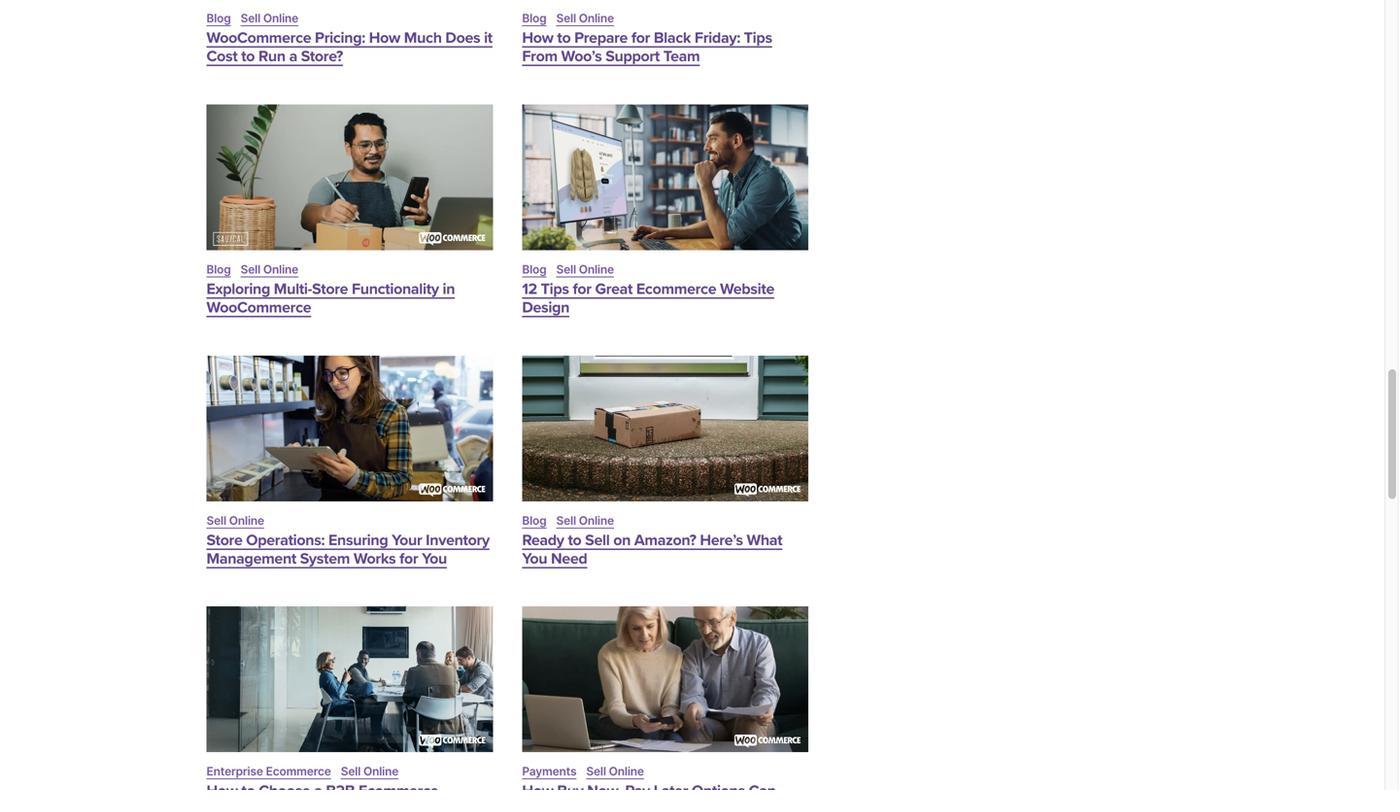 Task type: vqa. For each thing, say whether or not it's contained in the screenshot.
the using
no



Task type: locate. For each thing, give the bounding box(es) containing it.
operations:
[[246, 531, 325, 549]]

woman managing inventory on a tablet image
[[207, 356, 493, 501]]

0 horizontal spatial store
[[207, 531, 243, 549]]

for left great
[[573, 280, 592, 298]]

sell inside sell online store operations: ensuring your inventory management system works for you
[[207, 513, 226, 528]]

you left 'need'
[[522, 549, 547, 568]]

you inside blog sell online ready to sell on amazon? here's what you need
[[522, 549, 547, 568]]

sell right payments
[[586, 765, 606, 779]]

sell up 'prepare'
[[556, 11, 576, 25]]

sell for blog sell online exploring multi-store functionality in woocommerce
[[241, 262, 261, 276]]

sell online link down how to choose a b2b ecommerce platform image
[[341, 765, 399, 779]]

multi-
[[274, 280, 312, 298]]

payments
[[522, 765, 577, 779]]

ready to sell on amazon? here's what you need image
[[522, 356, 809, 501]]

2 horizontal spatial for
[[632, 29, 650, 47]]

blog sell online ready to sell on amazon? here's what you need
[[522, 513, 783, 568]]

1 how from the left
[[369, 29, 400, 47]]

payments sell online
[[522, 765, 644, 779]]

sell for blog sell online how to prepare for black friday: tips from woo's support team
[[556, 11, 576, 25]]

0 vertical spatial tips
[[744, 29, 772, 47]]

exploring multi-store functionality in woocommerce link
[[207, 280, 455, 317]]

to right ready
[[568, 531, 582, 549]]

sell inside blog sell online 12 tips for great ecommerce website design
[[556, 262, 576, 276]]

sell up run
[[241, 11, 261, 25]]

to inside blog sell online woocommerce pricing: how much does it cost to run a store?
[[241, 47, 255, 66]]

online inside blog sell online exploring multi-store functionality in woocommerce
[[263, 262, 298, 276]]

blog
[[207, 11, 231, 25], [522, 11, 547, 25], [207, 262, 231, 276], [522, 262, 547, 276], [522, 513, 547, 528]]

ecommerce
[[636, 280, 716, 298], [266, 765, 331, 779]]

0 horizontal spatial tips
[[541, 280, 569, 298]]

couple working in front of a computer image
[[522, 607, 809, 752]]

to inside blog sell online how to prepare for black friday: tips from woo's support team
[[557, 29, 571, 47]]

blog inside blog sell online exploring multi-store functionality in woocommerce
[[207, 262, 231, 276]]

store left functionality
[[312, 280, 348, 298]]

12 tips for great ecommerce website design link
[[522, 280, 775, 317]]

blog up "exploring"
[[207, 262, 231, 276]]

1 vertical spatial woocommerce
[[207, 298, 311, 317]]

to left run
[[241, 47, 255, 66]]

1 horizontal spatial store
[[312, 280, 348, 298]]

store operations: ensuring your inventory management system works for you link
[[207, 531, 490, 568]]

blog up 12
[[522, 262, 547, 276]]

sell up management
[[207, 513, 226, 528]]

ecommerce right enterprise
[[266, 765, 331, 779]]

tips right 12
[[541, 280, 569, 298]]

store inside sell online store operations: ensuring your inventory management system works for you
[[207, 531, 243, 549]]

sell
[[241, 11, 261, 25], [556, 11, 576, 25], [241, 262, 261, 276], [556, 262, 576, 276], [207, 513, 226, 528], [556, 513, 576, 528], [585, 531, 610, 549], [341, 765, 361, 779], [586, 765, 606, 779]]

tips
[[744, 29, 772, 47], [541, 280, 569, 298]]

blog up cost
[[207, 11, 231, 25]]

run
[[258, 47, 286, 66]]

how left much
[[369, 29, 400, 47]]

amazon?
[[634, 531, 696, 549]]

sell online link up run
[[241, 11, 298, 25]]

sell online link up great
[[556, 262, 614, 276]]

blog inside blog sell online ready to sell on amazon? here's what you need
[[522, 513, 547, 528]]

online
[[263, 11, 298, 25], [579, 11, 614, 25], [263, 262, 298, 276], [579, 262, 614, 276], [229, 513, 264, 528], [579, 513, 614, 528], [363, 765, 399, 779], [609, 765, 644, 779]]

for
[[632, 29, 650, 47], [573, 280, 592, 298], [400, 549, 418, 568]]

your
[[392, 531, 422, 549]]

to
[[557, 29, 571, 47], [241, 47, 255, 66], [568, 531, 582, 549]]

online inside blog sell online 12 tips for great ecommerce website design
[[579, 262, 614, 276]]

store?
[[301, 47, 343, 66]]

it
[[484, 29, 493, 47]]

works
[[354, 549, 396, 568]]

woocommerce inside blog sell online exploring multi-store functionality in woocommerce
[[207, 298, 311, 317]]

how
[[369, 29, 400, 47], [522, 29, 554, 47]]

enterprise ecommerce sell online
[[207, 765, 399, 779]]

blog link up "exploring"
[[207, 262, 231, 276]]

woocommerce pricing: how much does it cost to run a store? link
[[207, 29, 493, 66]]

woocommerce inside blog sell online woocommerce pricing: how much does it cost to run a store?
[[207, 29, 311, 47]]

to for ready
[[568, 531, 582, 549]]

blog for how
[[522, 11, 547, 25]]

sell up "exploring"
[[241, 262, 261, 276]]

1 vertical spatial ecommerce
[[266, 765, 331, 779]]

blog link
[[207, 11, 231, 25], [522, 11, 547, 25], [207, 262, 231, 276], [522, 262, 547, 276], [522, 513, 547, 528]]

0 vertical spatial for
[[632, 29, 650, 47]]

for right works
[[400, 549, 418, 568]]

woocommerce
[[207, 29, 311, 47], [207, 298, 311, 317]]

blog up from
[[522, 11, 547, 25]]

design
[[522, 298, 570, 317]]

1 vertical spatial for
[[573, 280, 592, 298]]

you inside sell online store operations: ensuring your inventory management system works for you
[[422, 549, 447, 568]]

exploring multi-store functionality in woocommerce image
[[207, 104, 493, 250]]

sell online link up multi-
[[241, 262, 298, 276]]

2 how from the left
[[522, 29, 554, 47]]

0 horizontal spatial for
[[400, 549, 418, 568]]

sell inside blog sell online how to prepare for black friday: tips from woo's support team
[[556, 11, 576, 25]]

blog link for exploring
[[207, 262, 231, 276]]

2 vertical spatial for
[[400, 549, 418, 568]]

cost
[[207, 47, 238, 66]]

0 vertical spatial store
[[312, 280, 348, 298]]

1 vertical spatial store
[[207, 531, 243, 549]]

1 you from the left
[[422, 549, 447, 568]]

to inside blog sell online ready to sell on amazon? here's what you need
[[568, 531, 582, 549]]

sell inside blog sell online woocommerce pricing: how much does it cost to run a store?
[[241, 11, 261, 25]]

sell online link up 'need'
[[556, 513, 614, 528]]

how left "woo's"
[[522, 29, 554, 47]]

black
[[654, 29, 691, 47]]

to left 'prepare'
[[557, 29, 571, 47]]

online for blog sell online exploring multi-store functionality in woocommerce
[[263, 262, 298, 276]]

blog inside blog sell online how to prepare for black friday: tips from woo's support team
[[522, 11, 547, 25]]

online inside blog sell online how to prepare for black friday: tips from woo's support team
[[579, 11, 614, 25]]

sell online link
[[241, 11, 298, 25], [556, 11, 614, 25], [241, 262, 298, 276], [556, 262, 614, 276], [207, 513, 264, 528], [556, 513, 614, 528], [341, 765, 399, 779], [586, 765, 644, 779]]

sell right enterprise ecommerce link
[[341, 765, 361, 779]]

1 horizontal spatial tips
[[744, 29, 772, 47]]

1 horizontal spatial you
[[522, 549, 547, 568]]

from
[[522, 47, 558, 66]]

1 horizontal spatial how
[[522, 29, 554, 47]]

0 vertical spatial woocommerce
[[207, 29, 311, 47]]

sell online link for 12 blog link
[[556, 262, 614, 276]]

great
[[595, 280, 633, 298]]

how to prepare for black friday: tips from woo's support team link
[[522, 29, 772, 66]]

sell left the on at the left bottom of page
[[585, 531, 610, 549]]

0 vertical spatial ecommerce
[[636, 280, 716, 298]]

blog inside blog sell online woocommerce pricing: how much does it cost to run a store?
[[207, 11, 231, 25]]

online inside blog sell online woocommerce pricing: how much does it cost to run a store?
[[263, 11, 298, 25]]

1 horizontal spatial ecommerce
[[636, 280, 716, 298]]

online inside blog sell online ready to sell on amazon? here's what you need
[[579, 513, 614, 528]]

ecommerce right great
[[636, 280, 716, 298]]

blog link up 12
[[522, 262, 547, 276]]

0 horizontal spatial you
[[422, 549, 447, 568]]

2 woocommerce from the top
[[207, 298, 311, 317]]

what
[[747, 531, 783, 549]]

1 horizontal spatial for
[[573, 280, 592, 298]]

blog sell online exploring multi-store functionality in woocommerce
[[207, 262, 455, 317]]

0 horizontal spatial how
[[369, 29, 400, 47]]

blog link up from
[[522, 11, 547, 25]]

to for how
[[557, 29, 571, 47]]

sell up design
[[556, 262, 576, 276]]

online for blog sell online how to prepare for black friday: tips from woo's support team
[[579, 11, 614, 25]]

payments link
[[522, 765, 577, 779]]

inventory
[[426, 531, 490, 549]]

tips right friday: at the top of the page
[[744, 29, 772, 47]]

sell up ready
[[556, 513, 576, 528]]

you right works
[[422, 549, 447, 568]]

for inside blog sell online how to prepare for black friday: tips from woo's support team
[[632, 29, 650, 47]]

store
[[312, 280, 348, 298], [207, 531, 243, 549]]

sell online link up 'prepare'
[[556, 11, 614, 25]]

store left operations:
[[207, 531, 243, 549]]

1 woocommerce from the top
[[207, 29, 311, 47]]

blog link up ready
[[522, 513, 547, 528]]

blog for ready
[[522, 513, 547, 528]]

how inside blog sell online how to prepare for black friday: tips from woo's support team
[[522, 29, 554, 47]]

2 you from the left
[[522, 549, 547, 568]]

1 vertical spatial tips
[[541, 280, 569, 298]]

for left black
[[632, 29, 650, 47]]

blog up ready
[[522, 513, 547, 528]]

need
[[551, 549, 587, 568]]

blog inside blog sell online 12 tips for great ecommerce website design
[[522, 262, 547, 276]]

sell inside blog sell online exploring multi-store functionality in woocommerce
[[241, 262, 261, 276]]

how to choose a b2b ecommerce platform image
[[207, 607, 493, 752]]

ecommerce inside blog sell online 12 tips for great ecommerce website design
[[636, 280, 716, 298]]

you
[[422, 549, 447, 568], [522, 549, 547, 568]]

blog sell online how to prepare for black friday: tips from woo's support team
[[522, 11, 772, 66]]

sell online link right payments
[[586, 765, 644, 779]]



Task type: describe. For each thing, give the bounding box(es) containing it.
system
[[300, 549, 350, 568]]

tips inside blog sell online how to prepare for black friday: tips from woo's support team
[[744, 29, 772, 47]]

online for payments sell online
[[609, 765, 644, 779]]

exploring
[[207, 280, 270, 298]]

online for blog sell online ready to sell on amazon? here's what you need
[[579, 513, 614, 528]]

does
[[446, 29, 480, 47]]

blog link for ready
[[522, 513, 547, 528]]

on
[[613, 531, 631, 549]]

ensuring
[[328, 531, 388, 549]]

sell online link up management
[[207, 513, 264, 528]]

online inside sell online store operations: ensuring your inventory management system works for you
[[229, 513, 264, 528]]

management
[[207, 549, 296, 568]]

sell online link for payments link in the bottom left of the page
[[586, 765, 644, 779]]

functionality
[[352, 280, 439, 298]]

0 horizontal spatial ecommerce
[[266, 765, 331, 779]]

blog sell online 12 tips for great ecommerce website design
[[522, 262, 775, 317]]

blog for woocommerce
[[207, 11, 231, 25]]

enterprise
[[207, 765, 263, 779]]

ready to sell on amazon? here's what you need link
[[522, 531, 783, 568]]

online for blog sell online 12 tips for great ecommerce website design
[[579, 262, 614, 276]]

sell online link for blog link for exploring
[[241, 262, 298, 276]]

12
[[522, 280, 537, 298]]

sell for payments sell online
[[586, 765, 606, 779]]

for inside sell online store operations: ensuring your inventory management system works for you
[[400, 549, 418, 568]]

here's
[[700, 531, 743, 549]]

sell online link for blog link above cost
[[241, 11, 298, 25]]

friday:
[[695, 29, 740, 47]]

sell for blog sell online woocommerce pricing: how much does it cost to run a store?
[[241, 11, 261, 25]]

12 tips for great ecommerce website design image
[[522, 104, 809, 250]]

sell online link for blog link for ready
[[556, 513, 614, 528]]

sell online store operations: ensuring your inventory management system works for you
[[207, 513, 490, 568]]

blog for exploring
[[207, 262, 231, 276]]

website
[[720, 280, 775, 298]]

sell for blog sell online ready to sell on amazon? here's what you need
[[556, 513, 576, 528]]

ready
[[522, 531, 564, 549]]

woo's
[[561, 47, 602, 66]]

tips inside blog sell online 12 tips for great ecommerce website design
[[541, 280, 569, 298]]

store inside blog sell online exploring multi-store functionality in woocommerce
[[312, 280, 348, 298]]

how inside blog sell online woocommerce pricing: how much does it cost to run a store?
[[369, 29, 400, 47]]

blog link for 12
[[522, 262, 547, 276]]

blog for 12
[[522, 262, 547, 276]]

sell online link for enterprise ecommerce link
[[341, 765, 399, 779]]

blog link up cost
[[207, 11, 231, 25]]

team
[[663, 47, 700, 66]]

support
[[606, 47, 660, 66]]

sell online link for blog link on top of from
[[556, 11, 614, 25]]

online for blog sell online woocommerce pricing: how much does it cost to run a store?
[[263, 11, 298, 25]]

sell for blog sell online 12 tips for great ecommerce website design
[[556, 262, 576, 276]]

much
[[404, 29, 442, 47]]

blog sell online woocommerce pricing: how much does it cost to run a store?
[[207, 11, 493, 66]]

enterprise ecommerce link
[[207, 765, 331, 779]]

in
[[443, 280, 455, 298]]

for inside blog sell online 12 tips for great ecommerce website design
[[573, 280, 592, 298]]

prepare
[[574, 29, 628, 47]]

a
[[289, 47, 297, 66]]

pricing:
[[315, 29, 365, 47]]



